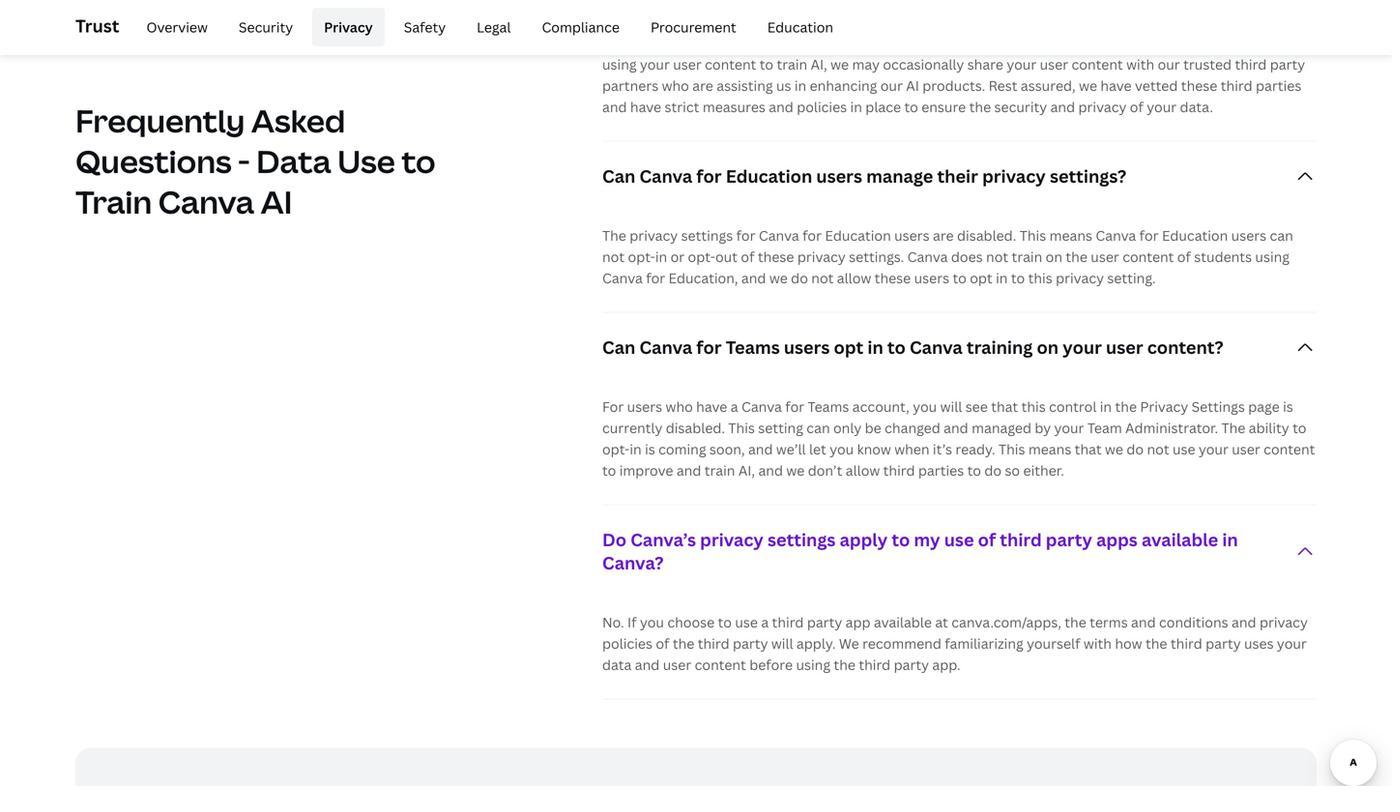 Task type: vqa. For each thing, say whether or not it's contained in the screenshot.


Task type: locate. For each thing, give the bounding box(es) containing it.
2 vertical spatial ai
[[261, 181, 293, 223]]

a inside for users who have a canva for teams account, you will see that this control in the privacy settings page is currently disabled. this setting can only be changed and managed by your team administrator. the ability to opt-in is coming soon, and we'll let you know when it's ready. this means that we do not use your user content to improve and train ai, and we don't allow third parties to do so either.
[[731, 398, 739, 416]]

1 vertical spatial opt
[[834, 336, 864, 359]]

for down can canva for education users manage their privacy settings?
[[803, 226, 822, 245]]

0 horizontal spatial the
[[603, 226, 627, 245]]

of
[[1131, 98, 1144, 116], [741, 248, 755, 266], [1178, 248, 1192, 266], [979, 528, 996, 552], [656, 635, 670, 653]]

use
[[338, 140, 395, 182]]

your inside no. if you choose to use a third party app available at canva.com/apps, the terms and conditions and privacy policies of the third party will apply. we recommend familiarizing yourself with how the third party uses your data and user content before using the third party app.
[[1278, 635, 1308, 653]]

users inside "dropdown button"
[[784, 336, 830, 359]]

can down "partners"
[[603, 164, 636, 188]]

to left my
[[892, 528, 910, 552]]

0 vertical spatial is
[[1284, 398, 1294, 416]]

with down if
[[1127, 55, 1155, 74]]

and down us
[[769, 98, 794, 116]]

will inside no. if you choose to use a third party app available at canva.com/apps, the terms and conditions and privacy policies of the third party will apply. we recommend familiarizing yourself with how the third party uses your data and user content before using the third party app.
[[772, 635, 794, 653]]

0 horizontal spatial with
[[1084, 635, 1112, 653]]

partners
[[603, 76, 659, 95]]

use right my
[[945, 528, 975, 552]]

0 vertical spatial who
[[662, 76, 690, 95]]

opt
[[970, 269, 993, 287], [834, 336, 864, 359]]

apply
[[840, 528, 888, 552]]

for up 'out'
[[737, 226, 756, 245]]

administrator.
[[1126, 419, 1219, 437]]

rest
[[989, 76, 1018, 95]]

opt inside "dropdown button"
[[834, 336, 864, 359]]

policies down if
[[603, 635, 653, 653]]

this inside the privacy settings for canva for education users are disabled. this means canva for education users can not opt-in or opt-out of these privacy settings. canva does not train on the user content of students using canva for education, and we do not allow these users to opt in to this privacy setting.
[[1029, 269, 1053, 287]]

canva
[[1240, 34, 1281, 52], [640, 164, 693, 188], [158, 181, 254, 223], [759, 226, 800, 245], [1096, 226, 1137, 245], [908, 248, 948, 266], [603, 269, 643, 287], [640, 336, 693, 359], [910, 336, 963, 359], [742, 398, 782, 416]]

1 can from the top
[[603, 164, 636, 188]]

1 vertical spatial parties
[[1257, 76, 1302, 95]]

privacy link
[[313, 8, 385, 46]]

have down "partners"
[[631, 98, 662, 116]]

1 vertical spatial these
[[758, 248, 795, 266]]

not inside by default, we do not allow third parties to train ai on your user content. however, if you opt-in to canva using your user content to train ai, we may occasionally share your user content with our trusted third party partners who are assisting us in enhancing our ai products. rest assured, we have vetted these third parties and have strict measures and policies in place to ensure the security and privacy of your data.
[[719, 34, 741, 52]]

can canva for education users manage their privacy settings?
[[603, 164, 1127, 188]]

use down administrator.
[[1173, 440, 1196, 459]]

1 vertical spatial have
[[631, 98, 662, 116]]

third down 'so'
[[1000, 528, 1042, 552]]

0 vertical spatial disabled.
[[958, 226, 1017, 245]]

teams up only
[[808, 398, 850, 416]]

the
[[970, 98, 992, 116], [1066, 248, 1088, 266], [1116, 398, 1138, 416], [1065, 613, 1087, 632], [673, 635, 695, 653], [1146, 635, 1168, 653], [834, 656, 856, 674]]

1 vertical spatial are
[[933, 226, 954, 245]]

not
[[719, 34, 741, 52], [603, 248, 625, 266], [987, 248, 1009, 266], [812, 269, 834, 287], [1148, 440, 1170, 459]]

have up soon,
[[697, 398, 728, 416]]

1 horizontal spatial using
[[796, 656, 831, 674]]

our up place
[[881, 76, 903, 95]]

teams
[[726, 336, 780, 359], [808, 398, 850, 416]]

the privacy settings for canva for education users are disabled. this means canva for education users can not opt-in or opt-out of these privacy settings. canva does not train on the user content of students using canva for education, and we do not allow these users to opt in to this privacy setting.
[[603, 226, 1294, 287]]

apply.
[[797, 635, 836, 653]]

and right education,
[[742, 269, 767, 287]]

do
[[699, 34, 716, 52], [791, 269, 809, 287], [1127, 440, 1144, 459], [985, 461, 1002, 480]]

0 vertical spatial can
[[603, 164, 636, 188]]

privacy up uses
[[1260, 613, 1309, 632]]

2 horizontal spatial have
[[1101, 76, 1132, 95]]

0 vertical spatial use
[[1173, 440, 1196, 459]]

privacy inside privacy link
[[324, 18, 373, 36]]

0 horizontal spatial our
[[881, 76, 903, 95]]

of inside do canva's privacy settings apply to my use of third party apps available in canva?
[[979, 528, 996, 552]]

user inside no. if you choose to use a third party app available at canva.com/apps, the terms and conditions and privacy policies of the third party will apply. we recommend familiarizing yourself with how the third party uses your data and user content before using the third party app.
[[663, 656, 692, 674]]

using down apply.
[[796, 656, 831, 674]]

using
[[603, 55, 637, 74], [1256, 248, 1290, 266], [796, 656, 831, 674]]

and down coming
[[677, 461, 702, 480]]

1 vertical spatial using
[[1256, 248, 1290, 266]]

to right use
[[402, 140, 436, 182]]

1 vertical spatial teams
[[808, 398, 850, 416]]

parties
[[817, 34, 863, 52], [1257, 76, 1302, 95], [919, 461, 965, 480]]

your down settings at the right bottom of page
[[1199, 440, 1229, 459]]

1 horizontal spatial use
[[945, 528, 975, 552]]

not inside for users who have a canva for teams account, you will see that this control in the privacy settings page is currently disabled. this setting can only be changed and managed by your team administrator. the ability to opt-in is coming soon, and we'll let you know when it's ready. this means that we do not use your user content to improve and train ai, and we don't allow third parties to do so either.
[[1148, 440, 1170, 459]]

2 horizontal spatial use
[[1173, 440, 1196, 459]]

use
[[1173, 440, 1196, 459], [945, 528, 975, 552], [735, 613, 758, 632]]

third inside for users who have a canva for teams account, you will see that this control in the privacy settings page is currently disabled. this setting can only be changed and managed by your team administrator. the ability to opt-in is coming soon, and we'll let you know when it's ready. this means that we do not use your user content to improve and train ai, and we don't allow third parties to do so either.
[[884, 461, 916, 480]]

third up us
[[782, 34, 814, 52]]

0 vertical spatial on
[[934, 34, 951, 52]]

we'll
[[777, 440, 806, 459]]

privacy right their
[[983, 164, 1046, 188]]

0 vertical spatial are
[[693, 76, 714, 95]]

menu bar
[[127, 8, 845, 46]]

third up apply.
[[772, 613, 804, 632]]

this up by
[[1022, 398, 1046, 416]]

measures
[[703, 98, 766, 116]]

train inside the privacy settings for canva for education users are disabled. this means canva for education users can not opt-in or opt-out of these privacy settings. canva does not train on the user content of students using canva for education, and we do not allow these users to opt in to this privacy setting.
[[1012, 248, 1043, 266]]

using right students
[[1256, 248, 1290, 266]]

the inside the privacy settings for canva for education users are disabled. this means canva for education users can not opt-in or opt-out of these privacy settings. canva does not train on the user content of students using canva for education, and we do not allow these users to opt in to this privacy setting.
[[603, 226, 627, 245]]

of left students
[[1178, 248, 1192, 266]]

0 vertical spatial ai,
[[811, 55, 828, 74]]

familiarizing
[[945, 635, 1024, 653]]

compliance link
[[530, 8, 632, 46]]

manage
[[867, 164, 934, 188]]

that up managed
[[992, 398, 1019, 416]]

0 vertical spatial teams
[[726, 336, 780, 359]]

1 vertical spatial who
[[666, 398, 693, 416]]

0 horizontal spatial ai,
[[739, 461, 756, 480]]

for inside the can canva for teams users opt in to canva training on your user content? "dropdown button"
[[697, 336, 722, 359]]

2 vertical spatial this
[[999, 440, 1026, 459]]

party left apps
[[1046, 528, 1093, 552]]

who
[[662, 76, 690, 95], [666, 398, 693, 416]]

ai,
[[811, 55, 828, 74], [739, 461, 756, 480]]

opt- down currently
[[603, 440, 630, 459]]

1 vertical spatial the
[[1222, 419, 1246, 437]]

ai, up the "enhancing"
[[811, 55, 828, 74]]

1 vertical spatial is
[[645, 440, 656, 459]]

0 vertical spatial a
[[731, 398, 739, 416]]

1 horizontal spatial parties
[[919, 461, 965, 480]]

1 horizontal spatial will
[[941, 398, 963, 416]]

policies inside by default, we do not allow third parties to train ai on your user content. however, if you opt-in to canva using your user content to train ai, we may occasionally share your user content with our trusted third party partners who are assisting us in enhancing our ai products. rest assured, we have vetted these third parties and have strict measures and policies in place to ensure the security and privacy of your data.
[[797, 98, 847, 116]]

1 vertical spatial use
[[945, 528, 975, 552]]

to up account,
[[888, 336, 906, 359]]

with inside no. if you choose to use a third party app available at canva.com/apps, the terms and conditions and privacy policies of the third party will apply. we recommend familiarizing yourself with how the third party uses your data and user content before using the third party app.
[[1084, 635, 1112, 653]]

disabled. up does
[[958, 226, 1017, 245]]

privacy left safety
[[324, 18, 373, 36]]

coming
[[659, 440, 707, 459]]

the down "choose"
[[673, 635, 695, 653]]

can
[[603, 164, 636, 188], [603, 336, 636, 359]]

app
[[846, 613, 871, 632]]

2 vertical spatial using
[[796, 656, 831, 674]]

education up us
[[768, 18, 834, 36]]

opt- up education,
[[688, 248, 716, 266]]

on inside "dropdown button"
[[1037, 336, 1059, 359]]

third inside do canva's privacy settings apply to my use of third party apps available in canva?
[[1000, 528, 1042, 552]]

you inside no. if you choose to use a third party app available at canva.com/apps, the terms and conditions and privacy policies of the third party will apply. we recommend familiarizing yourself with how the third party uses your data and user content before using the third party app.
[[640, 613, 664, 632]]

0 horizontal spatial is
[[645, 440, 656, 459]]

security link
[[227, 8, 305, 46]]

means down the settings?
[[1050, 226, 1093, 245]]

1 vertical spatial with
[[1084, 635, 1112, 653]]

do inside by default, we do not allow third parties to train ai on your user content. however, if you opt-in to canva using your user content to train ai, we may occasionally share your user content with our trusted third party partners who are assisting us in enhancing our ai products. rest assured, we have vetted these third parties and have strict measures and policies in place to ensure the security and privacy of your data.
[[699, 34, 716, 52]]

who up coming
[[666, 398, 693, 416]]

opt- inside for users who have a canva for teams account, you will see that this control in the privacy settings page is currently disabled. this setting can only be changed and managed by your team administrator. the ability to opt-in is coming soon, and we'll let you know when it's ready. this means that we do not use your user content to improve and train ai, and we don't allow third parties to do so either.
[[603, 440, 630, 459]]

privacy down however,
[[1079, 98, 1127, 116]]

0 vertical spatial policies
[[797, 98, 847, 116]]

user inside for users who have a canva for teams account, you will see that this control in the privacy settings page is currently disabled. this setting can only be changed and managed by your team administrator. the ability to opt-in is coming soon, and we'll let you know when it's ready. this means that we do not use your user content to improve and train ai, and we don't allow third parties to do so either.
[[1233, 440, 1261, 459]]

train down soon,
[[705, 461, 736, 480]]

user left the content?
[[1107, 336, 1144, 359]]

on right does
[[1046, 248, 1063, 266]]

ai down occasionally
[[907, 76, 920, 95]]

compliance
[[542, 18, 620, 36]]

0 horizontal spatial disabled.
[[666, 419, 725, 437]]

we
[[839, 635, 860, 653]]

on inside by default, we do not allow third parties to train ai on your user content. however, if you opt-in to canva using your user content to train ai, we may occasionally share your user content with our trusted third party partners who are assisting us in enhancing our ai products. rest assured, we have vetted these third parties and have strict measures and policies in place to ensure the security and privacy of your data.
[[934, 34, 951, 52]]

0 vertical spatial settings
[[682, 226, 733, 245]]

the inside for users who have a canva for teams account, you will see that this control in the privacy settings page is currently disabled. this setting can only be changed and managed by your team administrator. the ability to opt-in is coming soon, and we'll let you know when it's ready. this means that we do not use your user content to improve and train ai, and we don't allow third parties to do so either.
[[1222, 419, 1246, 437]]

1 horizontal spatial our
[[1158, 55, 1181, 74]]

0 vertical spatial parties
[[817, 34, 863, 52]]

frequently
[[75, 100, 245, 142]]

use up before
[[735, 613, 758, 632]]

the down we on the right of page
[[834, 656, 856, 674]]

choose
[[668, 613, 715, 632]]

vetted
[[1136, 76, 1179, 95]]

0 vertical spatial will
[[941, 398, 963, 416]]

to inside no. if you choose to use a third party app available at canva.com/apps, the terms and conditions and privacy policies of the third party will apply. we recommend familiarizing yourself with how the third party uses your data and user content before using the third party app.
[[718, 613, 732, 632]]

of inside by default, we do not allow third parties to train ai on your user content. however, if you opt-in to canva using your user content to train ai, we may occasionally share your user content with our trusted third party partners who are assisting us in enhancing our ai products. rest assured, we have vetted these third parties and have strict measures and policies in place to ensure the security and privacy of your data.
[[1131, 98, 1144, 116]]

on
[[934, 34, 951, 52], [1046, 248, 1063, 266], [1037, 336, 1059, 359]]

opt up account,
[[834, 336, 864, 359]]

we inside the privacy settings for canva for education users are disabled. this means canva for education users can not opt-in or opt-out of these privacy settings. canva does not train on the user content of students using canva for education, and we do not allow these users to opt in to this privacy setting.
[[770, 269, 788, 287]]

0 vertical spatial have
[[1101, 76, 1132, 95]]

1 horizontal spatial have
[[697, 398, 728, 416]]

0 horizontal spatial teams
[[726, 336, 780, 359]]

ai, inside for users who have a canva for teams account, you will see that this control in the privacy settings page is currently disabled. this setting can only be changed and managed by your team administrator. the ability to opt-in is coming soon, and we'll let you know when it's ready. this means that we do not use your user content to improve and train ai, and we don't allow third parties to do so either.
[[739, 461, 756, 480]]

opt down does
[[970, 269, 993, 287]]

ai, inside by default, we do not allow third parties to train ai on your user content. however, if you opt-in to canva using your user content to train ai, we may occasionally share your user content with our trusted third party partners who are assisting us in enhancing our ai products. rest assured, we have vetted these third parties and have strict measures and policies in place to ensure the security and privacy of your data.
[[811, 55, 828, 74]]

of down vetted
[[1131, 98, 1144, 116]]

2 vertical spatial allow
[[846, 461, 880, 480]]

1 vertical spatial on
[[1046, 248, 1063, 266]]

2 vertical spatial these
[[875, 269, 911, 287]]

it's
[[933, 440, 953, 459]]

either.
[[1024, 461, 1065, 480]]

-
[[238, 140, 250, 182]]

1 vertical spatial can
[[807, 419, 831, 437]]

who up strict
[[662, 76, 690, 95]]

of down "choose"
[[656, 635, 670, 653]]

1 horizontal spatial a
[[762, 613, 769, 632]]

these inside by default, we do not allow third parties to train ai on your user content. however, if you opt-in to canva using your user content to train ai, we may occasionally share your user content with our trusted third party partners who are assisting us in enhancing our ai products. rest assured, we have vetted these third parties and have strict measures and policies in place to ensure the security and privacy of your data.
[[1182, 76, 1218, 95]]

0 horizontal spatial settings
[[682, 226, 733, 245]]

these up data.
[[1182, 76, 1218, 95]]

this down can canva for education users manage their privacy settings? dropdown button
[[1020, 226, 1047, 245]]

1 horizontal spatial opt
[[970, 269, 993, 287]]

2 vertical spatial parties
[[919, 461, 965, 480]]

use inside for users who have a canva for teams account, you will see that this control in the privacy settings page is currently disabled. this setting can only be changed and managed by your team administrator. the ability to opt-in is coming soon, and we'll let you know when it's ready. this means that we do not use your user content to improve and train ai, and we don't allow third parties to do so either.
[[1173, 440, 1196, 459]]

third down trusted
[[1221, 76, 1253, 95]]

only
[[834, 419, 862, 437]]

education up the settings.
[[825, 226, 892, 245]]

are up strict
[[693, 76, 714, 95]]

default,
[[623, 34, 674, 52]]

user down ability
[[1233, 440, 1261, 459]]

train
[[884, 34, 914, 52], [777, 55, 808, 74], [1012, 248, 1043, 266], [705, 461, 736, 480]]

third down we on the right of page
[[859, 656, 891, 674]]

can up for
[[603, 336, 636, 359]]

third down when
[[884, 461, 916, 480]]

0 horizontal spatial policies
[[603, 635, 653, 653]]

if
[[1141, 34, 1150, 52]]

assured,
[[1021, 76, 1076, 95]]

when
[[895, 440, 930, 459]]

can inside the can canva for teams users opt in to canva training on your user content? "dropdown button"
[[603, 336, 636, 359]]

in up account,
[[868, 336, 884, 359]]

content inside no. if you choose to use a third party app available at canva.com/apps, the terms and conditions and privacy policies of the third party will apply. we recommend familiarizing yourself with how the third party uses your data and user content before using the third party app.
[[695, 656, 747, 674]]

2 horizontal spatial using
[[1256, 248, 1290, 266]]

2 vertical spatial use
[[735, 613, 758, 632]]

your up share
[[954, 34, 984, 52]]

available
[[1142, 528, 1219, 552], [874, 613, 932, 632]]

settings inside do canva's privacy settings apply to my use of third party apps available in canva?
[[768, 528, 836, 552]]

using inside the privacy settings for canva for education users are disabled. this means canva for education users can not opt-in or opt-out of these privacy settings. canva does not train on the user content of students using canva for education, and we do not allow these users to opt in to this privacy setting.
[[1256, 248, 1290, 266]]

by default, we do not allow third parties to train ai on your user content. however, if you opt-in to canva using your user content to train ai, we may occasionally share your user content with our trusted third party partners who are assisting us in enhancing our ai products. rest assured, we have vetted these third parties and have strict measures and policies in place to ensure the security and privacy of your data.
[[603, 34, 1306, 116]]

legal link
[[465, 8, 523, 46]]

the up yourself
[[1065, 613, 1087, 632]]

for left education,
[[646, 269, 666, 287]]

is right page
[[1284, 398, 1294, 416]]

our
[[1158, 55, 1181, 74], [881, 76, 903, 95]]

1 horizontal spatial privacy
[[1141, 398, 1189, 416]]

on right training
[[1037, 336, 1059, 359]]

1 horizontal spatial ai,
[[811, 55, 828, 74]]

the down rest
[[970, 98, 992, 116]]

these down the settings.
[[875, 269, 911, 287]]

0 horizontal spatial can
[[807, 419, 831, 437]]

page
[[1249, 398, 1280, 416]]

1 horizontal spatial these
[[875, 269, 911, 287]]

students
[[1195, 248, 1253, 266]]

1 vertical spatial our
[[881, 76, 903, 95]]

content?
[[1148, 336, 1224, 359]]

policies
[[797, 98, 847, 116], [603, 635, 653, 653]]

0 horizontal spatial available
[[874, 613, 932, 632]]

can inside can canva for education users manage their privacy settings? dropdown button
[[603, 164, 636, 188]]

ability
[[1249, 419, 1290, 437]]

2 horizontal spatial these
[[1182, 76, 1218, 95]]

to right ability
[[1293, 419, 1307, 437]]

1 horizontal spatial teams
[[808, 398, 850, 416]]

1 vertical spatial that
[[1075, 440, 1102, 459]]

0 vertical spatial this
[[1020, 226, 1047, 245]]

uses
[[1245, 635, 1274, 653]]

0 vertical spatial allow
[[745, 34, 779, 52]]

1 vertical spatial can
[[603, 336, 636, 359]]

your inside "dropdown button"
[[1063, 336, 1103, 359]]

allow down know
[[846, 461, 880, 480]]

our up vetted
[[1158, 55, 1181, 74]]

1 vertical spatial allow
[[837, 269, 872, 287]]

may
[[853, 55, 880, 74]]

have left vetted
[[1101, 76, 1132, 95]]

with down terms
[[1084, 635, 1112, 653]]

this inside for users who have a canva for teams account, you will see that this control in the privacy settings page is currently disabled. this setting can only be changed and managed by your team administrator. the ability to opt-in is coming soon, and we'll let you know when it's ready. this means that we do not use your user content to improve and train ai, and we don't allow third parties to do so either.
[[1022, 398, 1046, 416]]

ai inside the frequently asked questions - data use to train canva ai
[[261, 181, 293, 223]]

0 vertical spatial the
[[603, 226, 627, 245]]

1 vertical spatial will
[[772, 635, 794, 653]]

1 horizontal spatial can
[[1271, 226, 1294, 245]]

can canva for education users manage their privacy settings? button
[[603, 142, 1317, 211]]

that
[[992, 398, 1019, 416], [1075, 440, 1102, 459]]

0 horizontal spatial are
[[693, 76, 714, 95]]

a inside no. if you choose to use a third party app available at canva.com/apps, the terms and conditions and privacy policies of the third party will apply. we recommend familiarizing yourself with how the third party uses your data and user content before using the third party app.
[[762, 613, 769, 632]]

privacy inside no. if you choose to use a third party app available at canva.com/apps, the terms and conditions and privacy policies of the third party will apply. we recommend familiarizing yourself with how the third party uses your data and user content before using the third party app.
[[1260, 613, 1309, 632]]

do right education,
[[791, 269, 809, 287]]

can canva for teams users opt in to canva training on your user content?
[[603, 336, 1224, 359]]

of right 'out'
[[741, 248, 755, 266]]

0 horizontal spatial will
[[772, 635, 794, 653]]

1 horizontal spatial are
[[933, 226, 954, 245]]

teams inside "dropdown button"
[[726, 336, 780, 359]]

using down by
[[603, 55, 637, 74]]

2 can from the top
[[603, 336, 636, 359]]

to right "choose"
[[718, 613, 732, 632]]

user up setting.
[[1091, 248, 1120, 266]]

1 vertical spatial policies
[[603, 635, 653, 653]]

and down the assured,
[[1051, 98, 1076, 116]]

for down measures
[[697, 164, 722, 188]]

and right "data"
[[635, 656, 660, 674]]

content up setting.
[[1123, 248, 1175, 266]]

0 horizontal spatial privacy
[[324, 18, 373, 36]]

2 vertical spatial have
[[697, 398, 728, 416]]

do right default,
[[699, 34, 716, 52]]

content
[[705, 55, 757, 74], [1072, 55, 1124, 74], [1123, 248, 1175, 266], [1264, 440, 1316, 459], [695, 656, 747, 674]]

using inside no. if you choose to use a third party app available at canva.com/apps, the terms and conditions and privacy policies of the third party will apply. we recommend familiarizing yourself with how the third party uses your data and user content before using the third party app.
[[796, 656, 831, 674]]

be
[[865, 419, 882, 437]]

privacy inside for users who have a canva for teams account, you will see that this control in the privacy settings page is currently disabled. this setting can only be changed and managed by your team administrator. the ability to opt-in is coming soon, and we'll let you know when it's ready. this means that we do not use your user content to improve and train ai, and we don't allow third parties to do so either.
[[1141, 398, 1189, 416]]

the inside the privacy settings for canva for education users are disabled. this means canva for education users can not opt-in or opt-out of these privacy settings. canva does not train on the user content of students using canva for education, and we do not allow these users to opt in to this privacy setting.
[[1066, 248, 1088, 266]]

are inside the privacy settings for canva for education users are disabled. this means canva for education users can not opt-in or opt-out of these privacy settings. canva does not train on the user content of students using canva for education, and we do not allow these users to opt in to this privacy setting.
[[933, 226, 954, 245]]

users inside for users who have a canva for teams account, you will see that this control in the privacy settings page is currently disabled. this setting can only be changed and managed by your team administrator. the ability to opt-in is coming soon, and we'll let you know when it's ready. this means that we do not use your user content to improve and train ai, and we don't allow third parties to do so either.
[[627, 398, 663, 416]]

1 vertical spatial this
[[1022, 398, 1046, 416]]

canva inside the frequently asked questions - data use to train canva ai
[[158, 181, 254, 223]]

canva inside for users who have a canva for teams account, you will see that this control in the privacy settings page is currently disabled. this setting can only be changed and managed by your team administrator. the ability to opt-in is coming soon, and we'll let you know when it's ready. this means that we do not use your user content to improve and train ai, and we don't allow third parties to do so either.
[[742, 398, 782, 416]]

education,
[[669, 269, 739, 287]]

0 vertical spatial means
[[1050, 226, 1093, 245]]

with
[[1127, 55, 1155, 74], [1084, 635, 1112, 653]]

1 vertical spatial privacy
[[1141, 398, 1189, 416]]

1 vertical spatial a
[[762, 613, 769, 632]]

products.
[[923, 76, 986, 95]]

means up either.
[[1029, 440, 1072, 459]]

users up the settings.
[[895, 226, 930, 245]]

1 vertical spatial settings
[[768, 528, 836, 552]]

0 vertical spatial using
[[603, 55, 637, 74]]

1 vertical spatial ai,
[[739, 461, 756, 480]]

opt inside the privacy settings for canva for education users are disabled. this means canva for education users can not opt-in or opt-out of these privacy settings. canva does not train on the user content of students using canva for education, and we do not allow these users to opt in to this privacy setting.
[[970, 269, 993, 287]]

0 vertical spatial opt
[[970, 269, 993, 287]]

available right apps
[[1142, 528, 1219, 552]]

for inside can canva for education users manage their privacy settings? dropdown button
[[697, 164, 722, 188]]

for users who have a canva for teams account, you will see that this control in the privacy settings page is currently disabled. this setting can only be changed and managed by your team administrator. the ability to opt-in is coming soon, and we'll let you know when it's ready. this means that we do not use your user content to improve and train ai, and we don't allow third parties to do so either.
[[603, 398, 1316, 480]]

trust
[[75, 14, 119, 38]]

trusted
[[1184, 55, 1232, 74]]

privacy up administrator.
[[1141, 398, 1189, 416]]

1 horizontal spatial with
[[1127, 55, 1155, 74]]

0 vertical spatial ai
[[918, 34, 931, 52]]

control
[[1050, 398, 1097, 416]]

1 horizontal spatial the
[[1222, 419, 1246, 437]]

strict
[[665, 98, 700, 116]]

0 vertical spatial this
[[1029, 269, 1053, 287]]

data.
[[1181, 98, 1214, 116]]

so
[[1005, 461, 1021, 480]]

in inside do canva's privacy settings apply to my use of third party apps available in canva?
[[1223, 528, 1239, 552]]

0 vertical spatial our
[[1158, 55, 1181, 74]]

the inside by default, we do not allow third parties to train ai on your user content. however, if you opt-in to canva using your user content to train ai, we may occasionally share your user content with our trusted third party partners who are assisting us in enhancing our ai products. rest assured, we have vetted these third parties and have strict measures and policies in place to ensure the security and privacy of your data.
[[970, 98, 992, 116]]

to
[[866, 34, 880, 52], [1223, 34, 1237, 52], [760, 55, 774, 74], [905, 98, 919, 116], [402, 140, 436, 182], [953, 269, 967, 287], [1012, 269, 1026, 287], [888, 336, 906, 359], [1293, 419, 1307, 437], [603, 461, 617, 480], [968, 461, 982, 480], [892, 528, 910, 552], [718, 613, 732, 632]]

0 horizontal spatial that
[[992, 398, 1019, 416]]

allow inside for users who have a canva for teams account, you will see that this control in the privacy settings page is currently disabled. this setting can only be changed and managed by your team administrator. the ability to opt-in is coming soon, and we'll let you know when it's ready. this means that we do not use your user content to improve and train ai, and we don't allow third parties to do so either.
[[846, 461, 880, 480]]

opt-
[[1180, 34, 1208, 52], [628, 248, 656, 266], [688, 248, 716, 266], [603, 440, 630, 459]]



Task type: describe. For each thing, give the bounding box(es) containing it.
can canva for teams users opt in to canva training on your user content? button
[[603, 313, 1317, 383]]

in right us
[[795, 76, 807, 95]]

do inside the privacy settings for canva for education users are disabled. this means canva for education users can not opt-in or opt-out of these privacy settings. canva does not train on the user content of students using canva for education, and we do not allow these users to opt in to this privacy setting.
[[791, 269, 809, 287]]

we down the team
[[1106, 440, 1124, 459]]

do left 'so'
[[985, 461, 1002, 480]]

frequently asked questions - data use to train canva ai
[[75, 100, 436, 223]]

content down however,
[[1072, 55, 1124, 74]]

setting.
[[1108, 269, 1157, 287]]

train up occasionally
[[884, 34, 914, 52]]

are inside by default, we do not allow third parties to train ai on your user content. however, if you opt-in to canva using your user content to train ai, we may occasionally share your user content with our trusted third party partners who are assisting us in enhancing our ai products. rest assured, we have vetted these third parties and have strict measures and policies in place to ensure the security and privacy of your data.
[[693, 76, 714, 95]]

to up "assisting"
[[760, 55, 774, 74]]

how
[[1116, 635, 1143, 653]]

do
[[603, 528, 627, 552]]

third down conditions
[[1171, 635, 1203, 653]]

have inside for users who have a canva for teams account, you will see that this control in the privacy settings page is currently disabled. this setting can only be changed and managed by your team administrator. the ability to opt-in is coming soon, and we'll let you know when it's ready. this means that we do not use your user content to improve and train ai, and we don't allow third parties to do so either.
[[697, 398, 728, 416]]

party up before
[[733, 635, 768, 653]]

for
[[603, 398, 624, 416]]

third down "choose"
[[698, 635, 730, 653]]

party inside by default, we do not allow third parties to train ai on your user content. however, if you opt-in to canva using your user content to train ai, we may occasionally share your user content with our trusted third party partners who are assisting us in enhancing our ai products. rest assured, we have vetted these third parties and have strict measures and policies in place to ensure the security and privacy of your data.
[[1271, 55, 1306, 74]]

0 horizontal spatial parties
[[817, 34, 863, 52]]

policies inside no. if you choose to use a third party app available at canva.com/apps, the terms and conditions and privacy policies of the third party will apply. we recommend familiarizing yourself with how the third party uses your data and user content before using the third party app.
[[603, 635, 653, 653]]

to left 'improve'
[[603, 461, 617, 480]]

0 horizontal spatial have
[[631, 98, 662, 116]]

to inside do canva's privacy settings apply to my use of third party apps available in canva?
[[892, 528, 910, 552]]

settings.
[[849, 248, 905, 266]]

privacy inside do canva's privacy settings apply to my use of third party apps available in canva?
[[700, 528, 764, 552]]

and up how
[[1132, 613, 1156, 632]]

to down does
[[953, 269, 967, 287]]

privacy up or
[[630, 226, 678, 245]]

and up uses
[[1232, 613, 1257, 632]]

at
[[936, 613, 949, 632]]

security
[[239, 18, 293, 36]]

use inside no. if you choose to use a third party app available at canva.com/apps, the terms and conditions and privacy policies of the third party will apply. we recommend familiarizing yourself with how the third party uses your data and user content before using the third party app.
[[735, 613, 758, 632]]

overview
[[147, 18, 208, 36]]

1 horizontal spatial that
[[1075, 440, 1102, 459]]

third right trusted
[[1236, 55, 1267, 74]]

recommend
[[863, 635, 942, 653]]

2 horizontal spatial parties
[[1257, 76, 1302, 95]]

we right default,
[[677, 34, 695, 52]]

share
[[968, 55, 1004, 74]]

my
[[914, 528, 941, 552]]

in up trusted
[[1208, 34, 1220, 52]]

canva's
[[631, 528, 696, 552]]

train
[[75, 181, 152, 223]]

don't
[[808, 461, 843, 480]]

1 horizontal spatial is
[[1284, 398, 1294, 416]]

in down currently
[[630, 440, 642, 459]]

apps
[[1097, 528, 1138, 552]]

to inside the frequently asked questions - data use to train canva ai
[[402, 140, 436, 182]]

for inside for users who have a canva for teams account, you will see that this control in the privacy settings page is currently disabled. this setting can only be changed and managed by your team administrator. the ability to opt-in is coming soon, and we'll let you know when it's ready. this means that we do not use your user content to improve and train ai, and we don't allow third parties to do so either.
[[786, 398, 805, 416]]

1 vertical spatial this
[[729, 419, 755, 437]]

0 vertical spatial that
[[992, 398, 1019, 416]]

privacy inside by default, we do not allow third parties to train ai on your user content. however, if you opt-in to canva using your user content to train ai, we may occasionally share your user content with our trusted third party partners who are assisting us in enhancing our ai products. rest assured, we have vetted these third parties and have strict measures and policies in place to ensure the security and privacy of your data.
[[1079, 98, 1127, 116]]

education link
[[756, 8, 845, 46]]

this inside the privacy settings for canva for education users are disabled. this means canva for education users can not opt-in or opt-out of these privacy settings. canva does not train on the user content of students using canva for education, and we do not allow these users to opt in to this privacy setting.
[[1020, 226, 1047, 245]]

can inside the privacy settings for canva for education users are disabled. this means canva for education users can not opt-in or opt-out of these privacy settings. canva does not train on the user content of students using canva for education, and we do not allow these users to opt in to this privacy setting.
[[1271, 226, 1294, 245]]

education inside menu bar
[[768, 18, 834, 36]]

ready.
[[956, 440, 996, 459]]

currently
[[603, 419, 663, 437]]

can inside for users who have a canva for teams account, you will see that this control in the privacy settings page is currently disabled. this setting can only be changed and managed by your team administrator. the ability to opt-in is coming soon, and we'll let you know when it's ready. this means that we do not use your user content to improve and train ai, and we don't allow third parties to do so either.
[[807, 419, 831, 437]]

in up training
[[996, 269, 1008, 287]]

parties inside for users who have a canva for teams account, you will see that this control in the privacy settings page is currently disabled. this setting can only be changed and managed by your team administrator. the ability to opt-in is coming soon, and we'll let you know when it's ready. this means that we do not use your user content to improve and train ai, and we don't allow third parties to do so either.
[[919, 461, 965, 480]]

us
[[777, 76, 792, 95]]

we up the "enhancing"
[[831, 55, 849, 74]]

procurement link
[[639, 8, 748, 46]]

asked
[[251, 100, 346, 142]]

using inside by default, we do not allow third parties to train ai on your user content. however, if you opt-in to canva using your user content to train ai, we may occasionally share your user content with our trusted third party partners who are assisting us in enhancing our ai products. rest assured, we have vetted these third parties and have strict measures and policies in place to ensure the security and privacy of your data.
[[603, 55, 637, 74]]

canva inside by default, we do not allow third parties to train ai on your user content. however, if you opt-in to canva using your user content to train ai, we may occasionally share your user content with our trusted third party partners who are assisting us in enhancing our ai products. rest assured, we have vetted these third parties and have strict measures and policies in place to ensure the security and privacy of your data.
[[1240, 34, 1281, 52]]

and down we'll
[[759, 461, 784, 480]]

we down we'll
[[787, 461, 805, 480]]

terms
[[1090, 613, 1129, 632]]

and inside the privacy settings for canva for education users are disabled. this means canva for education users can not opt-in or opt-out of these privacy settings. canva does not train on the user content of students using canva for education, and we do not allow these users to opt in to this privacy setting.
[[742, 269, 767, 287]]

training
[[967, 336, 1033, 359]]

the inside for users who have a canva for teams account, you will see that this control in the privacy settings page is currently disabled. this setting can only be changed and managed by your team administrator. the ability to opt-in is coming soon, and we'll let you know when it's ready. this means that we do not use your user content to improve and train ai, and we don't allow third parties to do so either.
[[1116, 398, 1138, 416]]

to right place
[[905, 98, 919, 116]]

disabled. inside the privacy settings for canva for education users are disabled. this means canva for education users can not opt-in or opt-out of these privacy settings. canva does not train on the user content of students using canva for education, and we do not allow these users to opt in to this privacy setting.
[[958, 226, 1017, 245]]

settings
[[1192, 398, 1246, 416]]

party inside do canva's privacy settings apply to my use of third party apps available in canva?
[[1046, 528, 1093, 552]]

and down setting
[[749, 440, 773, 459]]

can for can canva for teams users opt in to canva training on your user content?
[[603, 336, 636, 359]]

safety link
[[392, 8, 458, 46]]

content up "assisting"
[[705, 55, 757, 74]]

legal
[[477, 18, 511, 36]]

of inside no. if you choose to use a third party app available at canva.com/apps, the terms and conditions and privacy policies of the third party will apply. we recommend familiarizing yourself with how the third party uses your data and user content before using the third party app.
[[656, 635, 670, 653]]

user inside "dropdown button"
[[1107, 336, 1144, 359]]

available inside no. if you choose to use a third party app available at canva.com/apps, the terms and conditions and privacy policies of the third party will apply. we recommend familiarizing yourself with how the third party uses your data and user content before using the third party app.
[[874, 613, 932, 632]]

opt- inside by default, we do not allow third parties to train ai on your user content. however, if you opt-in to canva using your user content to train ai, we may occasionally share your user content with our trusted third party partners who are assisting us in enhancing our ai products. rest assured, we have vetted these third parties and have strict measures and policies in place to ensure the security and privacy of your data.
[[1180, 34, 1208, 52]]

allow inside by default, we do not allow third parties to train ai on your user content. however, if you opt-in to canva using your user content to train ai, we may occasionally share your user content with our trusted third party partners who are assisting us in enhancing our ai products. rest assured, we have vetted these third parties and have strict measures and policies in place to ensure the security and privacy of your data.
[[745, 34, 779, 52]]

user up the assured,
[[1040, 55, 1069, 74]]

to up the may
[[866, 34, 880, 52]]

allow inside the privacy settings for canva for education users are disabled. this means canva for education users can not opt-in or opt-out of these privacy settings. canva does not train on the user content of students using canva for education, and we do not allow these users to opt in to this privacy setting.
[[837, 269, 872, 287]]

will inside for users who have a canva for teams account, you will see that this control in the privacy settings page is currently disabled. this setting can only be changed and managed by your team administrator. the ability to opt-in is coming soon, and we'll let you know when it's ready. this means that we do not use your user content to improve and train ai, and we don't allow third parties to do so either.
[[941, 398, 963, 416]]

before
[[750, 656, 793, 674]]

train up us
[[777, 55, 808, 74]]

privacy left setting.
[[1056, 269, 1105, 287]]

to inside "dropdown button"
[[888, 336, 906, 359]]

your down vetted
[[1147, 98, 1177, 116]]

in inside "dropdown button"
[[868, 336, 884, 359]]

your down control
[[1055, 419, 1085, 437]]

settings?
[[1050, 164, 1127, 188]]

however,
[[1078, 34, 1138, 52]]

enhancing
[[810, 76, 878, 95]]

assisting
[[717, 76, 773, 95]]

or
[[671, 248, 685, 266]]

procurement
[[651, 18, 737, 36]]

user down procurement link
[[673, 55, 702, 74]]

content.
[[1019, 34, 1074, 52]]

disabled. inside for users who have a canva for teams account, you will see that this control in the privacy settings page is currently disabled. this setting can only be changed and managed by your team administrator. the ability to opt-in is coming soon, and we'll let you know when it's ready. this means that we do not use your user content to improve and train ai, and we don't allow third parties to do so either.
[[666, 419, 725, 437]]

education inside dropdown button
[[726, 164, 813, 188]]

canva.com/apps,
[[952, 613, 1062, 632]]

who inside for users who have a canva for teams account, you will see that this control in the privacy settings page is currently disabled. this setting can only be changed and managed by your team administrator. the ability to opt-in is coming soon, and we'll let you know when it's ready. this means that we do not use your user content to improve and train ai, and we don't allow third parties to do so either.
[[666, 398, 693, 416]]

user up share
[[987, 34, 1016, 52]]

on inside the privacy settings for canva for education users are disabled. this means canva for education users can not opt-in or opt-out of these privacy settings. canva does not train on the user content of students using canva for education, and we do not allow these users to opt in to this privacy setting.
[[1046, 248, 1063, 266]]

menu bar containing overview
[[127, 8, 845, 46]]

user inside the privacy settings for canva for education users are disabled. this means canva for education users can not opt-in or opt-out of these privacy settings. canva does not train on the user content of students using canva for education, and we do not allow these users to opt in to this privacy setting.
[[1091, 248, 1120, 266]]

the right how
[[1146, 635, 1168, 653]]

education up students
[[1163, 226, 1229, 245]]

with inside by default, we do not allow third parties to train ai on your user content. however, if you opt-in to canva using your user content to train ai, we may occasionally share your user content with our trusted third party partners who are assisting us in enhancing our ai products. rest assured, we have vetted these third parties and have strict measures and policies in place to ensure the security and privacy of your data.
[[1127, 55, 1155, 74]]

available inside do canva's privacy settings apply to my use of third party apps available in canva?
[[1142, 528, 1219, 552]]

settings inside the privacy settings for canva for education users are disabled. this means canva for education users can not opt-in or opt-out of these privacy settings. canva does not train on the user content of students using canva for education, and we do not allow these users to opt in to this privacy setting.
[[682, 226, 733, 245]]

do canva's privacy settings apply to my use of third party apps available in canva?
[[603, 528, 1239, 575]]

ensure
[[922, 98, 967, 116]]

content inside for users who have a canva for teams account, you will see that this control in the privacy settings page is currently disabled. this setting can only be changed and managed by your team administrator. the ability to opt-in is coming soon, and we'll let you know when it's ready. this means that we do not use your user content to improve and train ai, and we don't allow third parties to do so either.
[[1264, 440, 1316, 459]]

questions
[[75, 140, 232, 182]]

data
[[256, 140, 331, 182]]

canva?
[[603, 551, 664, 575]]

privacy inside dropdown button
[[983, 164, 1046, 188]]

to down 'ready.'
[[968, 461, 982, 480]]

do canva's privacy settings apply to my use of third party apps available in canva? button
[[603, 505, 1317, 598]]

canva inside dropdown button
[[640, 164, 693, 188]]

your down default,
[[640, 55, 670, 74]]

in up the team
[[1101, 398, 1112, 416]]

you inside by default, we do not allow third parties to train ai on your user content. however, if you opt-in to canva using your user content to train ai, we may occasionally share your user content with our trusted third party partners who are assisting us in enhancing our ai products. rest assured, we have vetted these third parties and have strict measures and policies in place to ensure the security and privacy of your data.
[[1153, 34, 1177, 52]]

users inside dropdown button
[[817, 164, 863, 188]]

no. if you choose to use a third party app available at canva.com/apps, the terms and conditions and privacy policies of the third party will apply. we recommend familiarizing yourself with how the third party uses your data and user content before using the third party app.
[[603, 613, 1309, 674]]

security
[[995, 98, 1048, 116]]

team
[[1088, 419, 1123, 437]]

managed
[[972, 419, 1032, 437]]

changed
[[885, 419, 941, 437]]

by
[[1035, 419, 1052, 437]]

use inside do canva's privacy settings apply to my use of third party apps available in canva?
[[945, 528, 975, 552]]

to up training
[[1012, 269, 1026, 287]]

party down recommend
[[894, 656, 930, 674]]

in left or
[[656, 248, 668, 266]]

0 horizontal spatial these
[[758, 248, 795, 266]]

users up students
[[1232, 226, 1267, 245]]

train inside for users who have a canva for teams account, you will see that this control in the privacy settings page is currently disabled. this setting can only be changed and managed by your team administrator. the ability to opt-in is coming soon, and we'll let you know when it's ready. this means that we do not use your user content to improve and train ai, and we don't allow third parties to do so either.
[[705, 461, 736, 480]]

and up the "it's"
[[944, 419, 969, 437]]

can for can canva for education users manage their privacy settings?
[[603, 164, 636, 188]]

know
[[858, 440, 892, 459]]

conditions
[[1160, 613, 1229, 632]]

we right the assured,
[[1080, 76, 1098, 95]]

setting
[[759, 419, 804, 437]]

to up trusted
[[1223, 34, 1237, 52]]

privacy left the settings.
[[798, 248, 846, 266]]

account,
[[853, 398, 910, 416]]

who inside by default, we do not allow third parties to train ai on your user content. however, if you opt-in to canva using your user content to train ai, we may occasionally share your user content with our trusted third party partners who are assisting us in enhancing our ai products. rest assured, we have vetted these third parties and have strict measures and policies in place to ensure the security and privacy of your data.
[[662, 76, 690, 95]]

users up can canva for teams users opt in to canva training on your user content?
[[915, 269, 950, 287]]

in down the "enhancing"
[[851, 98, 863, 116]]

party left uses
[[1206, 635, 1242, 653]]

party up apply.
[[808, 613, 843, 632]]

safety
[[404, 18, 446, 36]]

overview link
[[135, 8, 220, 46]]

means inside the privacy settings for canva for education users are disabled. this means canva for education users can not opt-in or opt-out of these privacy settings. canva does not train on the user content of students using canva for education, and we do not allow these users to opt in to this privacy setting.
[[1050, 226, 1093, 245]]

opt- left or
[[628, 248, 656, 266]]

means inside for users who have a canva for teams account, you will see that this control in the privacy settings page is currently disabled. this setting can only be changed and managed by your team administrator. the ability to opt-in is coming soon, and we'll let you know when it's ready. this means that we do not use your user content to improve and train ai, and we don't allow third parties to do so either.
[[1029, 440, 1072, 459]]

out
[[716, 248, 738, 266]]

for up setting.
[[1140, 226, 1159, 245]]

app.
[[933, 656, 961, 674]]

your up rest
[[1007, 55, 1037, 74]]

content inside the privacy settings for canva for education users are disabled. this means canva for education users can not opt-in or opt-out of these privacy settings. canva does not train on the user content of students using canva for education, and we do not allow these users to opt in to this privacy setting.
[[1123, 248, 1175, 266]]

and down "partners"
[[603, 98, 627, 116]]

let
[[810, 440, 827, 459]]

do down administrator.
[[1127, 440, 1144, 459]]

soon,
[[710, 440, 745, 459]]

data
[[603, 656, 632, 674]]

no.
[[603, 613, 625, 632]]

improve
[[620, 461, 674, 480]]

1 vertical spatial ai
[[907, 76, 920, 95]]



